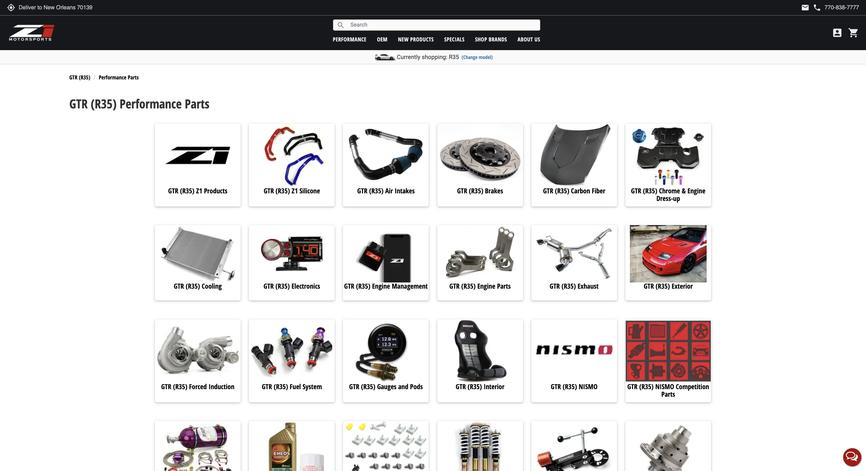 Task type: locate. For each thing, give the bounding box(es) containing it.
z1 motorsports logo image
[[9, 24, 55, 42]]

nismo for gtr (r35) nismo competition parts
[[656, 382, 675, 392]]

gtr for gtr (r35) carbon fiber
[[543, 186, 554, 196]]

mail phone
[[802, 3, 822, 12]]

exhaust
[[578, 282, 599, 291]]

gtr for gtr (r35) chrome & engine dress-up
[[631, 186, 642, 196]]

gtr (r35) z1 silicone link
[[249, 186, 335, 199]]

2 horizontal spatial engine
[[688, 186, 706, 196]]

(r35) for gtr (r35) engine parts
[[462, 282, 476, 291]]

(r35) inside "link"
[[563, 382, 577, 392]]

gtr (r35) electronics link
[[249, 282, 335, 294]]

electronics
[[292, 282, 320, 291]]

gtr (r35) air intakes link
[[343, 186, 429, 199]]

oem
[[377, 35, 388, 43]]

gtr (r35) engine management link
[[343, 282, 429, 294]]

gtr for gtr (r35) interior
[[456, 382, 466, 392]]

gtr for gtr (r35) fuel system
[[262, 382, 272, 392]]

account_box link
[[831, 27, 845, 38]]

gtr (r35) engine management
[[344, 282, 428, 291]]

gtr inside gtr (r35) nismo competition parts
[[628, 382, 638, 392]]

shopping:
[[422, 54, 448, 61]]

1 vertical spatial performance
[[120, 95, 182, 112]]

gtr (r35) gauges and pods link
[[343, 382, 429, 395]]

silicone
[[300, 186, 320, 196]]

2 nismo from the left
[[656, 382, 675, 392]]

performance
[[99, 74, 126, 81], [120, 95, 182, 112]]

gtr for gtr (r35) exhaust
[[550, 282, 560, 291]]

search
[[337, 21, 345, 29]]

air
[[385, 186, 393, 196]]

products
[[204, 186, 228, 196]]

gtr (r35) electronics
[[264, 282, 320, 291]]

2 z1 from the left
[[292, 186, 298, 196]]

gtr (r35) interior link
[[437, 382, 523, 395]]

gtr for gtr (r35) nismo competition parts
[[628, 382, 638, 392]]

gtr (r35) fuel system link
[[249, 382, 335, 395]]

competition
[[676, 382, 710, 392]]

(r35) for gtr (r35) cooling
[[186, 282, 200, 291]]

(r35) for gtr (r35) nismo
[[563, 382, 577, 392]]

gtr for gtr (r35) air intakes
[[357, 186, 368, 196]]

specials
[[445, 35, 465, 43]]

gtr (r35) z1 products link
[[155, 186, 241, 199]]

new
[[398, 35, 409, 43]]

gtr for gtr (r35) nismo
[[551, 382, 561, 392]]

0 horizontal spatial engine
[[372, 282, 390, 291]]

gtr for gtr (r35) cooling
[[174, 282, 184, 291]]

1 nismo from the left
[[579, 382, 598, 392]]

z1 left silicone
[[292, 186, 298, 196]]

shopping_cart
[[849, 27, 860, 38]]

parts
[[128, 74, 139, 81], [185, 95, 210, 112], [497, 282, 511, 291], [662, 390, 676, 399]]

gtr (r35)
[[69, 74, 90, 81]]

engine
[[688, 186, 706, 196], [372, 282, 390, 291], [478, 282, 496, 291]]

specials link
[[445, 35, 465, 43]]

engine for gtr (r35) engine parts
[[478, 282, 496, 291]]

shop
[[475, 35, 487, 43]]

(r35) for gtr (r35) chrome & engine dress-up
[[643, 186, 658, 196]]

(r35)
[[79, 74, 90, 81], [91, 95, 117, 112], [180, 186, 195, 196], [276, 186, 290, 196], [369, 186, 384, 196], [469, 186, 484, 196], [555, 186, 570, 196], [643, 186, 658, 196], [186, 282, 200, 291], [276, 282, 290, 291], [356, 282, 371, 291], [462, 282, 476, 291], [562, 282, 576, 291], [656, 282, 670, 291], [173, 382, 187, 392], [274, 382, 288, 392], [361, 382, 376, 392], [468, 382, 482, 392], [563, 382, 577, 392], [640, 382, 654, 392]]

nismo inside gtr (r35) nismo competition parts
[[656, 382, 675, 392]]

(r35) for gtr (r35) air intakes
[[369, 186, 384, 196]]

(r35) inside the gtr (r35) chrome & engine dress-up
[[643, 186, 658, 196]]

(r35) for gtr (r35) forced induction
[[173, 382, 187, 392]]

gtr for gtr (r35) gauges and pods
[[349, 382, 360, 392]]

model)
[[479, 54, 493, 61]]

z1 left "products"
[[196, 186, 202, 196]]

(r35) for gtr (r35) fuel system
[[274, 382, 288, 392]]

1 horizontal spatial nismo
[[656, 382, 675, 392]]

nismo for gtr (r35) nismo
[[579, 382, 598, 392]]

0 vertical spatial performance
[[99, 74, 126, 81]]

engine for gtr (r35) engine management
[[372, 282, 390, 291]]

dress-
[[657, 194, 674, 203]]

brakes
[[485, 186, 503, 196]]

oem link
[[377, 35, 388, 43]]

management
[[392, 282, 428, 291]]

engine inside the gtr (r35) chrome & engine dress-up
[[688, 186, 706, 196]]

gtr inside "link"
[[551, 382, 561, 392]]

0 horizontal spatial z1
[[196, 186, 202, 196]]

gtr for gtr (r35) engine parts
[[450, 282, 460, 291]]

1 horizontal spatial engine
[[478, 282, 496, 291]]

gtr (r35) interior
[[456, 382, 505, 392]]

currently
[[397, 54, 421, 61]]

mail
[[802, 3, 810, 12]]

1 horizontal spatial z1
[[292, 186, 298, 196]]

gtr (r35) chrome & engine dress-up link
[[626, 186, 712, 203]]

nismo inside gtr (r35) nismo "link"
[[579, 382, 598, 392]]

0 horizontal spatial nismo
[[579, 382, 598, 392]]

system
[[303, 382, 322, 392]]

gtr (r35) performance parts
[[69, 95, 210, 112]]

interior
[[484, 382, 505, 392]]

chrome
[[659, 186, 680, 196]]

gtr (r35) carbon fiber
[[543, 186, 606, 196]]

(r35) for gtr (r35) performance parts
[[91, 95, 117, 112]]

products
[[411, 35, 434, 43]]

fiber
[[592, 186, 606, 196]]

gtr (r35) exhaust
[[550, 282, 599, 291]]

new products link
[[398, 35, 434, 43]]

1 z1 from the left
[[196, 186, 202, 196]]

(r35) for gtr (r35) engine management
[[356, 282, 371, 291]]

pods
[[410, 382, 423, 392]]

gtr (r35) nismo competition parts
[[628, 382, 710, 399]]

gtr inside the gtr (r35) chrome & engine dress-up
[[631, 186, 642, 196]]

(r35) inside gtr (r35) nismo competition parts
[[640, 382, 654, 392]]



Task type: describe. For each thing, give the bounding box(es) containing it.
performance link
[[333, 35, 367, 43]]

z1 for silicone
[[292, 186, 298, 196]]

(r35) for gtr (r35) carbon fiber
[[555, 186, 570, 196]]

gtr (r35) air intakes
[[357, 186, 415, 196]]

r35
[[449, 54, 459, 61]]

gtr for gtr (r35) electronics
[[264, 282, 274, 291]]

new products
[[398, 35, 434, 43]]

gtr for gtr (r35) exterior
[[644, 282, 654, 291]]

(r35) for gtr (r35) brakes
[[469, 186, 484, 196]]

forced
[[189, 382, 207, 392]]

gtr (r35) cooling
[[174, 282, 222, 291]]

performance
[[333, 35, 367, 43]]

induction
[[209, 382, 235, 392]]

&
[[682, 186, 686, 196]]

(r35) for gtr (r35)
[[79, 74, 90, 81]]

intakes
[[395, 186, 415, 196]]

(change
[[462, 54, 478, 61]]

fuel
[[290, 382, 301, 392]]

(r35) for gtr (r35) exterior
[[656, 282, 670, 291]]

gtr (r35) exhaust link
[[532, 282, 617, 294]]

mail link
[[802, 3, 810, 12]]

exterior
[[672, 282, 693, 291]]

phone link
[[813, 3, 860, 12]]

(change model) link
[[462, 54, 493, 61]]

gtr (r35) z1 products
[[168, 186, 228, 196]]

gtr (r35) exterior
[[644, 282, 693, 291]]

gtr (r35) exterior link
[[626, 282, 712, 294]]

shop brands
[[475, 35, 507, 43]]

gtr for gtr (r35) performance parts
[[69, 95, 88, 112]]

gtr for gtr (r35)
[[69, 74, 77, 81]]

us
[[535, 35, 541, 43]]

performance parts
[[99, 74, 139, 81]]

z1 for products
[[196, 186, 202, 196]]

gtr (r35) engine parts link
[[437, 282, 523, 294]]

parts inside gtr (r35) nismo competition parts
[[662, 390, 676, 399]]

gtr for gtr (r35) z1 silicone
[[264, 186, 274, 196]]

gtr (r35) brakes
[[457, 186, 503, 196]]

carbon
[[571, 186, 591, 196]]

gtr (r35) brakes link
[[437, 186, 523, 199]]

gtr for gtr (r35) brakes
[[457, 186, 468, 196]]

gtr for gtr (r35) forced induction
[[161, 382, 171, 392]]

cooling
[[202, 282, 222, 291]]

gtr (r35) link
[[69, 74, 90, 81]]

brands
[[489, 35, 507, 43]]

gtr for gtr (r35) engine management
[[344, 282, 355, 291]]

about us link
[[518, 35, 541, 43]]

gtr (r35) carbon fiber link
[[532, 186, 617, 199]]

gtr (r35) engine parts
[[450, 282, 511, 291]]

(r35) for gtr (r35) nismo competition parts
[[640, 382, 654, 392]]

gtr (r35) cooling link
[[155, 282, 241, 294]]

and
[[398, 382, 409, 392]]

up
[[674, 194, 681, 203]]

(r35) for gtr (r35) z1 silicone
[[276, 186, 290, 196]]

Search search field
[[345, 20, 540, 30]]

shopping_cart link
[[847, 27, 860, 38]]

(r35) for gtr (r35) electronics
[[276, 282, 290, 291]]

about
[[518, 35, 533, 43]]

gtr (r35) nismo competition parts link
[[626, 382, 712, 399]]

phone
[[813, 3, 822, 12]]

gtr (r35) nismo
[[551, 382, 598, 392]]

gtr (r35) fuel system
[[262, 382, 322, 392]]

account_box
[[832, 27, 843, 38]]

gauges
[[377, 382, 397, 392]]

(r35) for gtr (r35) exhaust
[[562, 282, 576, 291]]

gtr (r35) forced induction link
[[155, 382, 241, 395]]

gtr (r35) forced induction
[[161, 382, 235, 392]]

(r35) for gtr (r35) gauges and pods
[[361, 382, 376, 392]]

gtr for gtr (r35) z1 products
[[168, 186, 178, 196]]

shop brands link
[[475, 35, 507, 43]]

gtr (r35) z1 silicone
[[264, 186, 320, 196]]

gtr (r35) chrome & engine dress-up
[[631, 186, 706, 203]]

(r35) for gtr (r35) interior
[[468, 382, 482, 392]]

gtr (r35) nismo link
[[532, 382, 617, 395]]

my_location
[[7, 3, 15, 12]]

currently shopping: r35 (change model)
[[397, 54, 493, 61]]

(r35) for gtr (r35) z1 products
[[180, 186, 195, 196]]

gtr (r35) gauges and pods
[[349, 382, 423, 392]]

performance parts link
[[99, 74, 139, 81]]

about us
[[518, 35, 541, 43]]



Task type: vqa. For each thing, say whether or not it's contained in the screenshot.
lbs. associated with Performance
no



